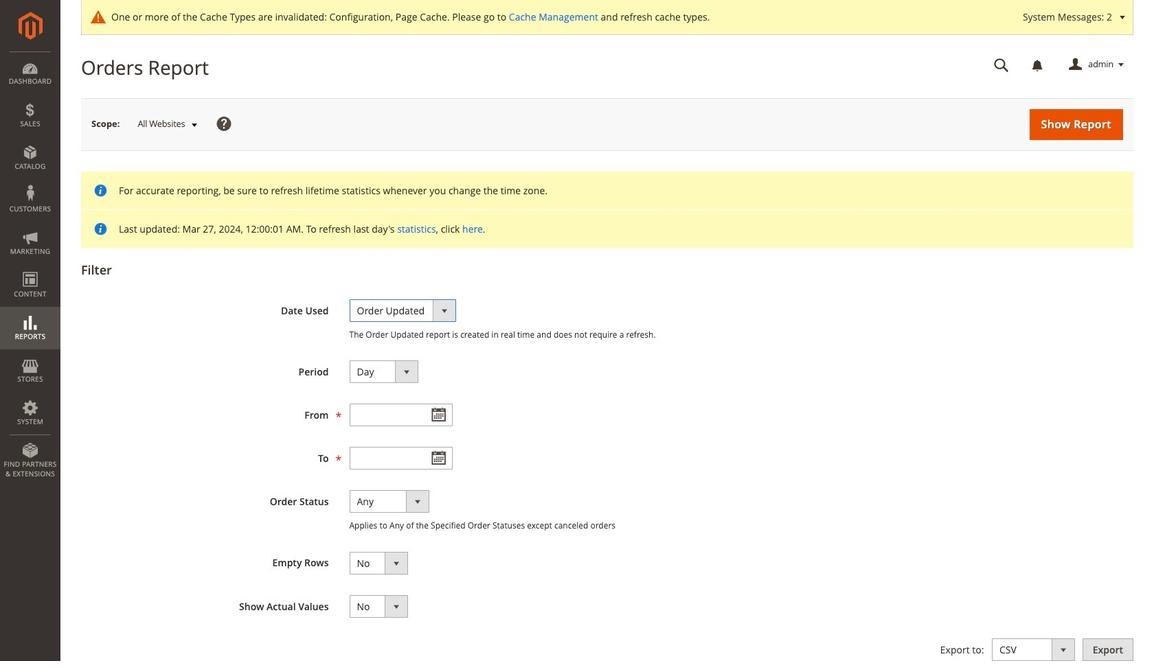 Task type: locate. For each thing, give the bounding box(es) containing it.
None text field
[[984, 53, 1019, 77], [349, 404, 452, 427], [349, 447, 452, 470], [984, 53, 1019, 77], [349, 404, 452, 427], [349, 447, 452, 470]]

menu bar
[[0, 52, 60, 486]]

magento admin panel image
[[18, 12, 42, 40]]



Task type: vqa. For each thing, say whether or not it's contained in the screenshot.
magento admin panel ICON
yes



